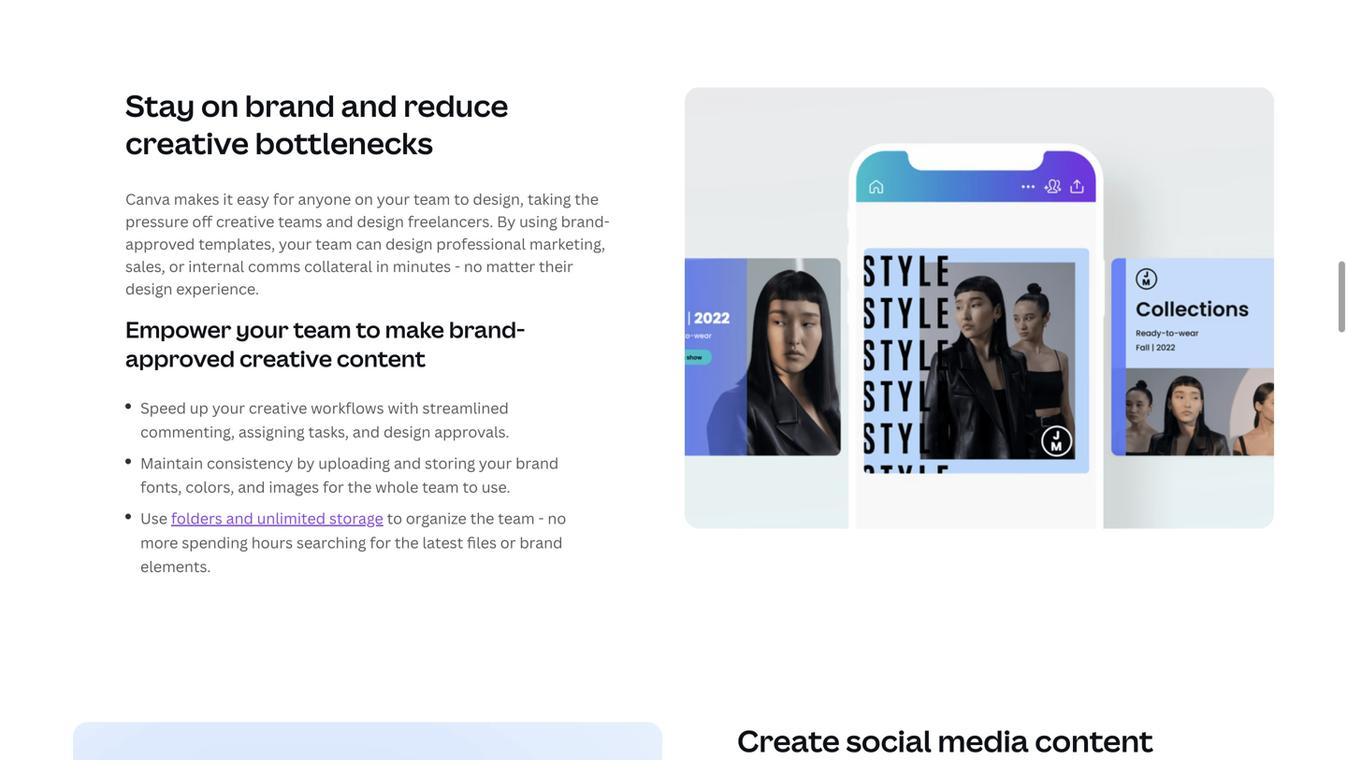 Task type: vqa. For each thing, say whether or not it's contained in the screenshot.
more
yes



Task type: locate. For each thing, give the bounding box(es) containing it.
1 vertical spatial no
[[548, 509, 566, 529]]

0 horizontal spatial no
[[464, 256, 483, 277]]

assigning
[[239, 422, 305, 442]]

or right files
[[501, 533, 516, 553]]

on
[[201, 85, 239, 126], [355, 189, 373, 209]]

brand inside stay on brand and reduce creative bottlenecks
[[245, 85, 335, 126]]

your down experience.
[[236, 314, 289, 345]]

in
[[376, 256, 389, 277]]

1 horizontal spatial brand-
[[561, 211, 610, 232]]

tasks,
[[308, 422, 349, 442]]

design
[[357, 211, 404, 232], [386, 234, 433, 254], [125, 279, 173, 299], [384, 422, 431, 442]]

0 vertical spatial -
[[455, 256, 460, 277]]

and down anyone
[[326, 211, 353, 232]]

to left use.
[[463, 477, 478, 498]]

your up 'can'
[[377, 189, 410, 209]]

your
[[377, 189, 410, 209], [279, 234, 312, 254], [236, 314, 289, 345], [212, 398, 245, 418], [479, 453, 512, 474]]

2 horizontal spatial for
[[370, 533, 391, 553]]

design inside "speed up your creative workflows with streamlined commenting, assigning tasks, and design approvals."
[[384, 422, 431, 442]]

to down whole
[[387, 509, 402, 529]]

design down with
[[384, 422, 431, 442]]

on right anyone
[[355, 189, 373, 209]]

1 vertical spatial brand-
[[449, 314, 525, 345]]

for inside to organize the team - no more spending hours searching for the latest files or brand elements.
[[370, 533, 391, 553]]

to inside 'empower your team to make brand- approved creative content'
[[356, 314, 381, 345]]

sales,
[[125, 256, 165, 277]]

team
[[414, 189, 451, 209], [316, 234, 352, 254], [293, 314, 351, 345], [422, 477, 459, 498], [498, 509, 535, 529]]

team down use.
[[498, 509, 535, 529]]

0 horizontal spatial on
[[201, 85, 239, 126]]

matter
[[486, 256, 536, 277]]

approved
[[125, 234, 195, 254], [125, 344, 235, 374]]

no
[[464, 256, 483, 277], [548, 509, 566, 529]]

approved down the pressure
[[125, 234, 195, 254]]

for down storage
[[370, 533, 391, 553]]

1 vertical spatial on
[[355, 189, 373, 209]]

1 vertical spatial or
[[501, 533, 516, 553]]

with
[[388, 398, 419, 418]]

and down 'workflows'
[[353, 422, 380, 442]]

creative up assigning
[[249, 398, 307, 418]]

1 horizontal spatial or
[[501, 533, 516, 553]]

0 horizontal spatial for
[[273, 189, 294, 209]]

team down storing
[[422, 477, 459, 498]]

brand
[[245, 85, 335, 126], [516, 453, 559, 474], [520, 533, 563, 553]]

on inside canva makes it easy for anyone on your team to design, taking the pressure off creative teams and design freelancers. by using brand- approved templates, your team can design professional marketing, sales, or internal comms collateral in minutes - no matter their design experience.
[[355, 189, 373, 209]]

experience.
[[176, 279, 259, 299]]

2 vertical spatial for
[[370, 533, 391, 553]]

collateral
[[304, 256, 372, 277]]

the down the uploading
[[348, 477, 372, 498]]

canva
[[125, 189, 170, 209]]

workflows
[[311, 398, 384, 418]]

and left "reduce"
[[341, 85, 398, 126]]

your right up in the bottom left of the page
[[212, 398, 245, 418]]

it
[[223, 189, 233, 209]]

1 horizontal spatial no
[[548, 509, 566, 529]]

1 vertical spatial approved
[[125, 344, 235, 374]]

approved inside canva makes it easy for anyone on your team to design, taking the pressure off creative teams and design freelancers. by using brand- approved templates, your team can design professional marketing, sales, or internal comms collateral in minutes - no matter their design experience.
[[125, 234, 195, 254]]

your down teams
[[279, 234, 312, 254]]

anyone
[[298, 189, 351, 209]]

canva makes it easy for anyone on your team to design, taking the pressure off creative teams and design freelancers. by using brand- approved templates, your team can design professional marketing, sales, or internal comms collateral in minutes - no matter their design experience.
[[125, 189, 610, 299]]

ui - templates image
[[685, 87, 1275, 529]]

creative up the makes
[[125, 123, 249, 163]]

2 approved from the top
[[125, 344, 235, 374]]

using
[[520, 211, 558, 232]]

files
[[467, 533, 497, 553]]

and
[[341, 85, 398, 126], [326, 211, 353, 232], [353, 422, 380, 442], [394, 453, 421, 474], [238, 477, 265, 498], [226, 509, 253, 529]]

0 horizontal spatial brand-
[[449, 314, 525, 345]]

2 vertical spatial brand
[[520, 533, 563, 553]]

1 approved from the top
[[125, 234, 195, 254]]

0 horizontal spatial or
[[169, 256, 185, 277]]

for down the uploading
[[323, 477, 344, 498]]

storing
[[425, 453, 475, 474]]

no inside canva makes it easy for anyone on your team to design, taking the pressure off creative teams and design freelancers. by using brand- approved templates, your team can design professional marketing, sales, or internal comms collateral in minutes - no matter their design experience.
[[464, 256, 483, 277]]

use
[[140, 509, 167, 529]]

0 vertical spatial brand-
[[561, 211, 610, 232]]

empower
[[125, 314, 231, 345]]

speed
[[140, 398, 186, 418]]

for
[[273, 189, 294, 209], [323, 477, 344, 498], [370, 533, 391, 553]]

0 vertical spatial on
[[201, 85, 239, 126]]

creative down easy
[[216, 211, 275, 232]]

and up 'spending'
[[226, 509, 253, 529]]

stay
[[125, 85, 195, 126]]

folders
[[171, 509, 222, 529]]

bottlenecks
[[255, 123, 433, 163]]

design down sales,
[[125, 279, 173, 299]]

latest
[[423, 533, 464, 553]]

the up files
[[470, 509, 495, 529]]

0 vertical spatial or
[[169, 256, 185, 277]]

storage
[[329, 509, 384, 529]]

comms
[[248, 256, 301, 277]]

the inside canva makes it easy for anyone on your team to design, taking the pressure off creative teams and design freelancers. by using brand- approved templates, your team can design professional marketing, sales, or internal comms collateral in minutes - no matter their design experience.
[[575, 189, 599, 209]]

team down collateral
[[293, 314, 351, 345]]

brand- inside canva makes it easy for anyone on your team to design, taking the pressure off creative teams and design freelancers. by using brand- approved templates, your team can design professional marketing, sales, or internal comms collateral in minutes - no matter their design experience.
[[561, 211, 610, 232]]

the
[[575, 189, 599, 209], [348, 477, 372, 498], [470, 509, 495, 529], [395, 533, 419, 553]]

brand- up marketing,
[[561, 211, 610, 232]]

- inside canva makes it easy for anyone on your team to design, taking the pressure off creative teams and design freelancers. by using brand- approved templates, your team can design professional marketing, sales, or internal comms collateral in minutes - no matter their design experience.
[[455, 256, 460, 277]]

approved up speed
[[125, 344, 235, 374]]

1 horizontal spatial for
[[323, 477, 344, 498]]

creative up "speed up your creative workflows with streamlined commenting, assigning tasks, and design approvals."
[[240, 344, 332, 374]]

to organize the team - no more spending hours searching for the latest files or brand elements.
[[140, 509, 566, 577]]

brand-
[[561, 211, 610, 232], [449, 314, 525, 345]]

-
[[455, 256, 460, 277], [539, 509, 544, 529]]

brand- down matter
[[449, 314, 525, 345]]

for inside the maintain consistency by uploading and storing your brand fonts, colors, and images for the whole team to use.
[[323, 477, 344, 498]]

use folders and unlimited storage
[[140, 509, 384, 529]]

0 vertical spatial approved
[[125, 234, 195, 254]]

by
[[497, 211, 516, 232]]

up
[[190, 398, 209, 418]]

0 vertical spatial for
[[273, 189, 294, 209]]

the right taking
[[575, 189, 599, 209]]

or right sales,
[[169, 256, 185, 277]]

to inside the maintain consistency by uploading and storing your brand fonts, colors, and images for the whole team to use.
[[463, 477, 478, 498]]

to
[[454, 189, 469, 209], [356, 314, 381, 345], [463, 477, 478, 498], [387, 509, 402, 529]]

empower your team to make brand- approved creative content
[[125, 314, 525, 374]]

0 vertical spatial brand
[[245, 85, 335, 126]]

1 horizontal spatial -
[[539, 509, 544, 529]]

whole
[[375, 477, 419, 498]]

creative
[[125, 123, 249, 163], [216, 211, 275, 232], [240, 344, 332, 374], [249, 398, 307, 418]]

to inside canva makes it easy for anyone on your team to design, taking the pressure off creative teams and design freelancers. by using brand- approved templates, your team can design professional marketing, sales, or internal comms collateral in minutes - no matter their design experience.
[[454, 189, 469, 209]]

templates,
[[199, 234, 275, 254]]

to left make
[[356, 314, 381, 345]]

stay on brand and reduce creative bottlenecks
[[125, 85, 509, 163]]

0 vertical spatial no
[[464, 256, 483, 277]]

reduce
[[404, 85, 509, 126]]

to up freelancers.
[[454, 189, 469, 209]]

maintain
[[140, 453, 203, 474]]

for up teams
[[273, 189, 294, 209]]

1 vertical spatial brand
[[516, 453, 559, 474]]

speed up your creative workflows with streamlined commenting, assigning tasks, and design approvals.
[[140, 398, 510, 442]]

off
[[192, 211, 212, 232]]

1 vertical spatial for
[[323, 477, 344, 498]]

makes
[[174, 189, 219, 209]]

0 horizontal spatial -
[[455, 256, 460, 277]]

team inside the maintain consistency by uploading and storing your brand fonts, colors, and images for the whole team to use.
[[422, 477, 459, 498]]

uploading
[[318, 453, 390, 474]]

your up use.
[[479, 453, 512, 474]]

on right stay
[[201, 85, 239, 126]]

design up minutes
[[386, 234, 433, 254]]

or
[[169, 256, 185, 277], [501, 533, 516, 553]]

1 vertical spatial -
[[539, 509, 544, 529]]

1 horizontal spatial on
[[355, 189, 373, 209]]



Task type: describe. For each thing, give the bounding box(es) containing it.
searching
[[297, 533, 366, 553]]

creative inside canva makes it easy for anyone on your team to design, taking the pressure off creative teams and design freelancers. by using brand- approved templates, your team can design professional marketing, sales, or internal comms collateral in minutes - no matter their design experience.
[[216, 211, 275, 232]]

and inside "speed up your creative workflows with streamlined commenting, assigning tasks, and design approvals."
[[353, 422, 380, 442]]

colors,
[[186, 477, 234, 498]]

organize
[[406, 509, 467, 529]]

to inside to organize the team - no more spending hours searching for the latest files or brand elements.
[[387, 509, 402, 529]]

streamlined
[[423, 398, 509, 418]]

brand- inside 'empower your team to make brand- approved creative content'
[[449, 314, 525, 345]]

easy
[[237, 189, 270, 209]]

their
[[539, 256, 573, 277]]

for inside canva makes it easy for anyone on your team to design, taking the pressure off creative teams and design freelancers. by using brand- approved templates, your team can design professional marketing, sales, or internal comms collateral in minutes - no matter their design experience.
[[273, 189, 294, 209]]

use.
[[482, 477, 511, 498]]

make
[[385, 314, 444, 345]]

spending
[[182, 533, 248, 553]]

by
[[297, 453, 315, 474]]

approvals.
[[434, 422, 510, 442]]

elements.
[[140, 557, 211, 577]]

on inside stay on brand and reduce creative bottlenecks
[[201, 85, 239, 126]]

team up freelancers.
[[414, 189, 451, 209]]

approved inside 'empower your team to make brand- approved creative content'
[[125, 344, 235, 374]]

images
[[269, 477, 319, 498]]

commenting,
[[140, 422, 235, 442]]

maintain consistency by uploading and storing your brand fonts, colors, and images for the whole team to use.
[[140, 453, 559, 498]]

folders and unlimited storage link
[[171, 509, 384, 529]]

your inside the maintain consistency by uploading and storing your brand fonts, colors, and images for the whole team to use.
[[479, 453, 512, 474]]

creative inside "speed up your creative workflows with streamlined commenting, assigning tasks, and design approvals."
[[249, 398, 307, 418]]

consistency
[[207, 453, 293, 474]]

or inside canva makes it easy for anyone on your team to design, taking the pressure off creative teams and design freelancers. by using brand- approved templates, your team can design professional marketing, sales, or internal comms collateral in minutes - no matter their design experience.
[[169, 256, 185, 277]]

hours
[[252, 533, 293, 553]]

and inside canva makes it easy for anyone on your team to design, taking the pressure off creative teams and design freelancers. by using brand- approved templates, your team can design professional marketing, sales, or internal comms collateral in minutes - no matter their design experience.
[[326, 211, 353, 232]]

creative inside stay on brand and reduce creative bottlenecks
[[125, 123, 249, 163]]

the left latest
[[395, 533, 419, 553]]

pressure
[[125, 211, 189, 232]]

more
[[140, 533, 178, 553]]

professional
[[436, 234, 526, 254]]

your inside "speed up your creative workflows with streamlined commenting, assigning tasks, and design approvals."
[[212, 398, 245, 418]]

design up 'can'
[[357, 211, 404, 232]]

your inside 'empower your team to make brand- approved creative content'
[[236, 314, 289, 345]]

- inside to organize the team - no more spending hours searching for the latest files or brand elements.
[[539, 509, 544, 529]]

fonts,
[[140, 477, 182, 498]]

and down consistency
[[238, 477, 265, 498]]

design,
[[473, 189, 524, 209]]

or inside to organize the team - no more spending hours searching for the latest files or brand elements.
[[501, 533, 516, 553]]

team inside 'empower your team to make brand- approved creative content'
[[293, 314, 351, 345]]

content
[[337, 344, 426, 374]]

and up whole
[[394, 453, 421, 474]]

taking
[[528, 189, 571, 209]]

can
[[356, 234, 382, 254]]

brand inside to organize the team - no more spending hours searching for the latest files or brand elements.
[[520, 533, 563, 553]]

team inside to organize the team - no more spending hours searching for the latest files or brand elements.
[[498, 509, 535, 529]]

teams
[[278, 211, 323, 232]]

freelancers.
[[408, 211, 494, 232]]

creative inside 'empower your team to make brand- approved creative content'
[[240, 344, 332, 374]]

the inside the maintain consistency by uploading and storing your brand fonts, colors, and images for the whole team to use.
[[348, 477, 372, 498]]

team up collateral
[[316, 234, 352, 254]]

and inside stay on brand and reduce creative bottlenecks
[[341, 85, 398, 126]]

marketing,
[[530, 234, 606, 254]]

minutes
[[393, 256, 451, 277]]

no inside to organize the team - no more spending hours searching for the latest files or brand elements.
[[548, 509, 566, 529]]

internal
[[188, 256, 244, 277]]

unlimited
[[257, 509, 326, 529]]

brand inside the maintain consistency by uploading and storing your brand fonts, colors, and images for the whole team to use.
[[516, 453, 559, 474]]



